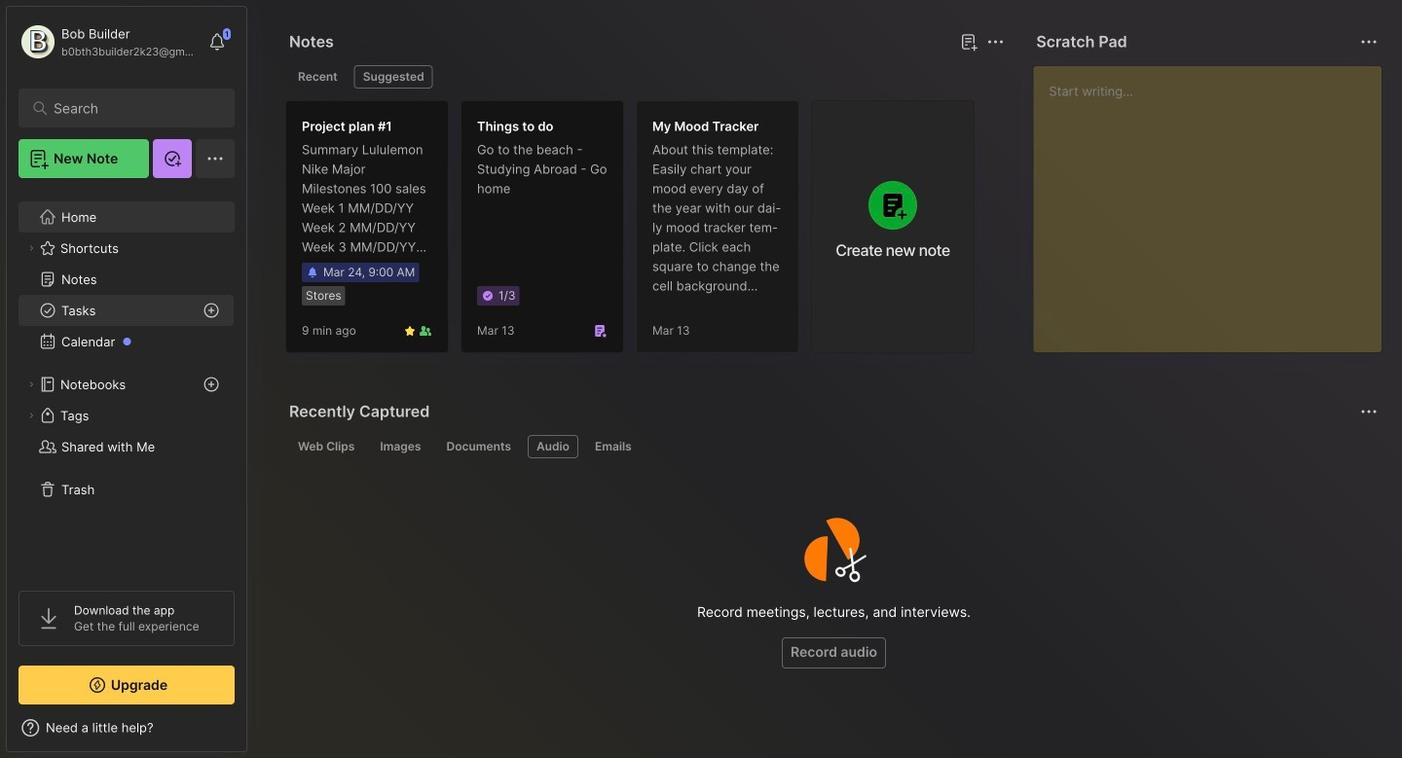 Task type: vqa. For each thing, say whether or not it's contained in the screenshot.
2nd tab list from the bottom
yes



Task type: describe. For each thing, give the bounding box(es) containing it.
more actions image for second more actions field from left
[[1358, 30, 1381, 54]]

1 tab list from the top
[[289, 65, 1001, 89]]

WHAT'S NEW field
[[7, 713, 246, 744]]

expand tags image
[[25, 410, 37, 422]]

more actions image for 1st more actions field from left
[[984, 30, 1007, 54]]

click to collapse image
[[246, 723, 261, 746]]

none search field inside main element
[[54, 96, 209, 120]]

1 more actions field from the left
[[982, 28, 1009, 56]]

expand notebooks image
[[25, 379, 37, 391]]



Task type: locate. For each thing, give the bounding box(es) containing it.
0 horizontal spatial more actions image
[[984, 30, 1007, 54]]

tab
[[289, 65, 346, 89], [354, 65, 433, 89], [289, 435, 364, 459], [371, 435, 430, 459], [438, 435, 520, 459], [528, 435, 578, 459], [586, 435, 641, 459]]

2 tab list from the top
[[289, 435, 1375, 459]]

1 vertical spatial tab list
[[289, 435, 1375, 459]]

tree
[[7, 190, 246, 574]]

Start writing… text field
[[1049, 66, 1381, 337]]

1 horizontal spatial more actions image
[[1358, 30, 1381, 54]]

main element
[[0, 0, 253, 759]]

tree inside main element
[[7, 190, 246, 574]]

more actions image
[[984, 30, 1007, 54], [1358, 30, 1381, 54]]

More actions field
[[982, 28, 1009, 56], [1356, 28, 1383, 56]]

0 horizontal spatial more actions field
[[982, 28, 1009, 56]]

2 more actions field from the left
[[1356, 28, 1383, 56]]

0 vertical spatial tab list
[[289, 65, 1001, 89]]

None search field
[[54, 96, 209, 120]]

1 more actions image from the left
[[984, 30, 1007, 54]]

Search text field
[[54, 99, 209, 118]]

tab list
[[289, 65, 1001, 89], [289, 435, 1375, 459]]

1 horizontal spatial more actions field
[[1356, 28, 1383, 56]]

Account field
[[19, 22, 199, 61]]

row group
[[285, 100, 987, 365]]

2 more actions image from the left
[[1358, 30, 1381, 54]]



